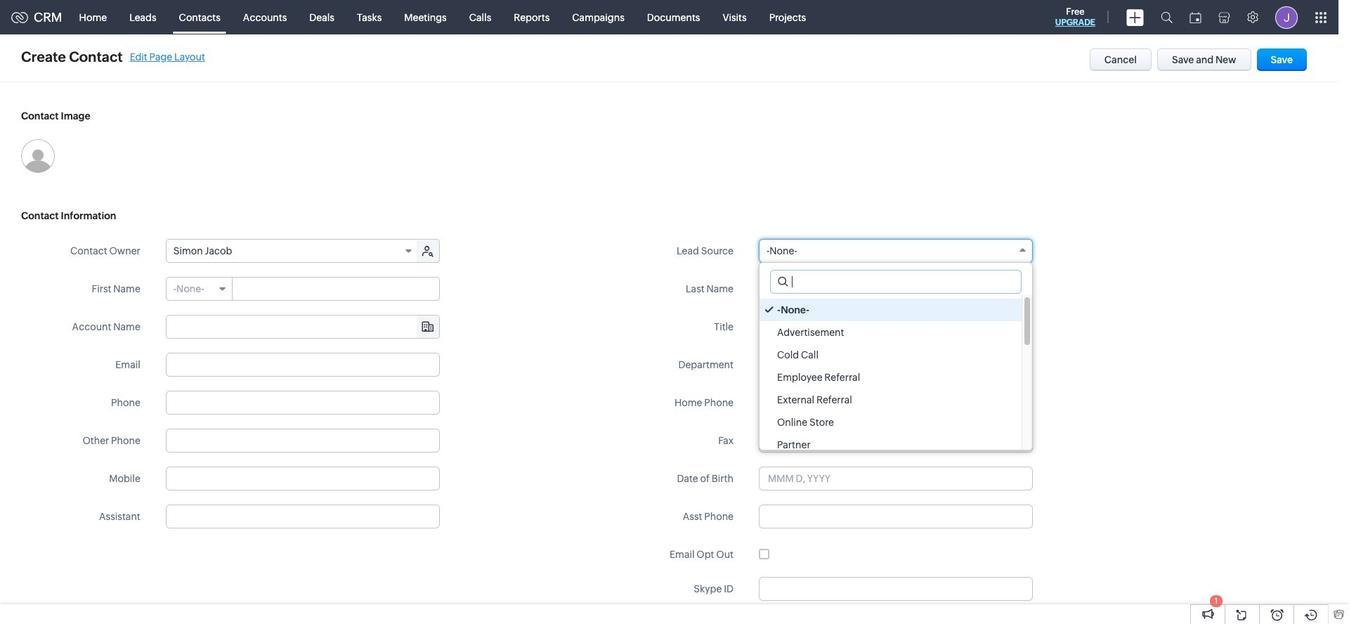 Task type: vqa. For each thing, say whether or not it's contained in the screenshot.
second option from the top of the page
yes



Task type: describe. For each thing, give the bounding box(es) containing it.
6 option from the top
[[760, 411, 1022, 434]]

calendar image
[[1190, 12, 1202, 23]]

search image
[[1161, 11, 1173, 23]]

3 option from the top
[[760, 344, 1022, 366]]

create menu element
[[1118, 0, 1153, 34]]

logo image
[[11, 12, 28, 23]]

4 option from the top
[[760, 366, 1022, 389]]

create menu image
[[1127, 9, 1144, 26]]



Task type: locate. For each thing, give the bounding box(es) containing it.
list box
[[760, 295, 1032, 456]]

option
[[760, 299, 1022, 321], [760, 321, 1022, 344], [760, 344, 1022, 366], [760, 366, 1022, 389], [760, 389, 1022, 411], [760, 411, 1022, 434], [760, 434, 1022, 456]]

MMM D, YYYY text field
[[759, 467, 1033, 491]]

5 option from the top
[[760, 389, 1022, 411]]

profile image
[[1276, 6, 1298, 28]]

search element
[[1153, 0, 1181, 34]]

None text field
[[233, 278, 439, 300], [759, 353, 1033, 377], [759, 391, 1033, 415], [759, 429, 1033, 453], [166, 467, 440, 491], [166, 505, 440, 529], [233, 278, 439, 300], [759, 353, 1033, 377], [759, 391, 1033, 415], [759, 429, 1033, 453], [166, 467, 440, 491], [166, 505, 440, 529]]

1 option from the top
[[760, 299, 1022, 321]]

None field
[[759, 239, 1033, 263], [166, 240, 418, 262], [166, 278, 232, 300], [166, 316, 439, 338], [759, 239, 1033, 263], [166, 240, 418, 262], [166, 278, 232, 300], [166, 316, 439, 338]]

7 option from the top
[[760, 434, 1022, 456]]

2 option from the top
[[760, 321, 1022, 344]]

profile element
[[1267, 0, 1307, 34]]

None text field
[[771, 271, 1021, 293], [759, 277, 1033, 301], [759, 315, 1033, 339], [166, 316, 439, 338], [166, 353, 440, 377], [166, 391, 440, 415], [166, 429, 440, 453], [759, 505, 1033, 529], [759, 577, 1033, 601], [771, 271, 1021, 293], [759, 277, 1033, 301], [759, 315, 1033, 339], [166, 316, 439, 338], [166, 353, 440, 377], [166, 391, 440, 415], [166, 429, 440, 453], [759, 505, 1033, 529], [759, 577, 1033, 601]]

image image
[[21, 139, 55, 173]]



